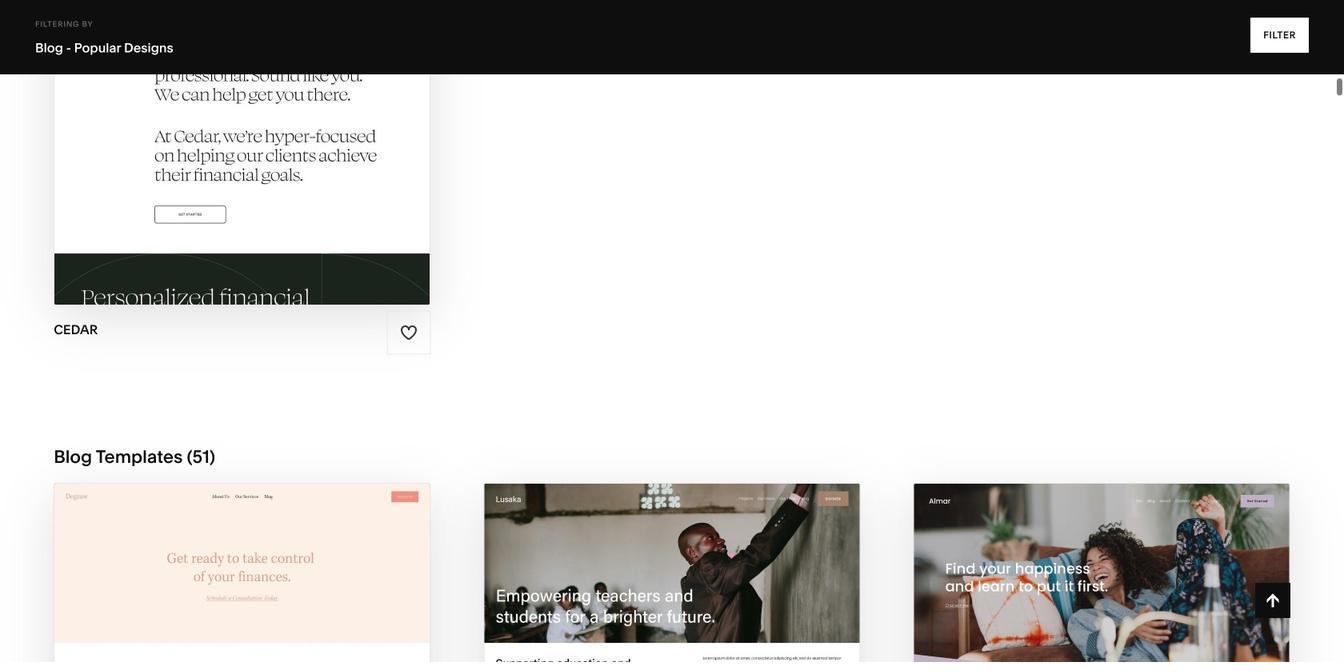Task type: locate. For each thing, give the bounding box(es) containing it.
add cedar to your favorites list image
[[400, 324, 418, 342]]

lusaka image
[[485, 484, 860, 663]]

cedar image
[[55, 0, 430, 305]]

degraw image
[[55, 484, 430, 663]]



Task type: describe. For each thing, give the bounding box(es) containing it.
almar image
[[915, 484, 1290, 663]]

back to top image
[[1265, 592, 1282, 610]]



Task type: vqa. For each thing, say whether or not it's contained in the screenshot.
it
no



